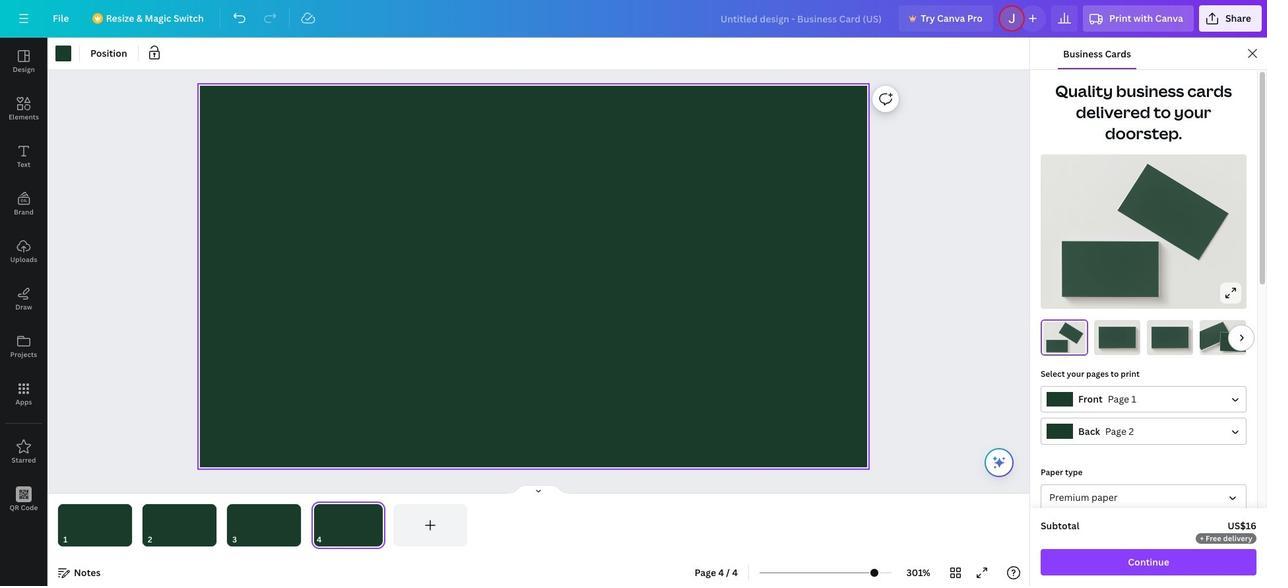 Task type: describe. For each thing, give the bounding box(es) containing it.
main menu bar
[[0, 0, 1268, 38]]

Page title text field
[[328, 534, 333, 547]]

Zoom button
[[897, 563, 940, 584]]

hide pages image
[[507, 485, 571, 495]]



Task type: locate. For each thing, give the bounding box(es) containing it.
#1a3b29 image
[[55, 46, 71, 61]]

Design title text field
[[710, 5, 894, 32]]

page 4 image
[[312, 504, 386, 547]]

canva assistant image
[[992, 455, 1008, 471]]

side panel tab list
[[0, 38, 48, 524]]



Task type: vqa. For each thing, say whether or not it's contained in the screenshot.
the bottommost Magic Morph image
no



